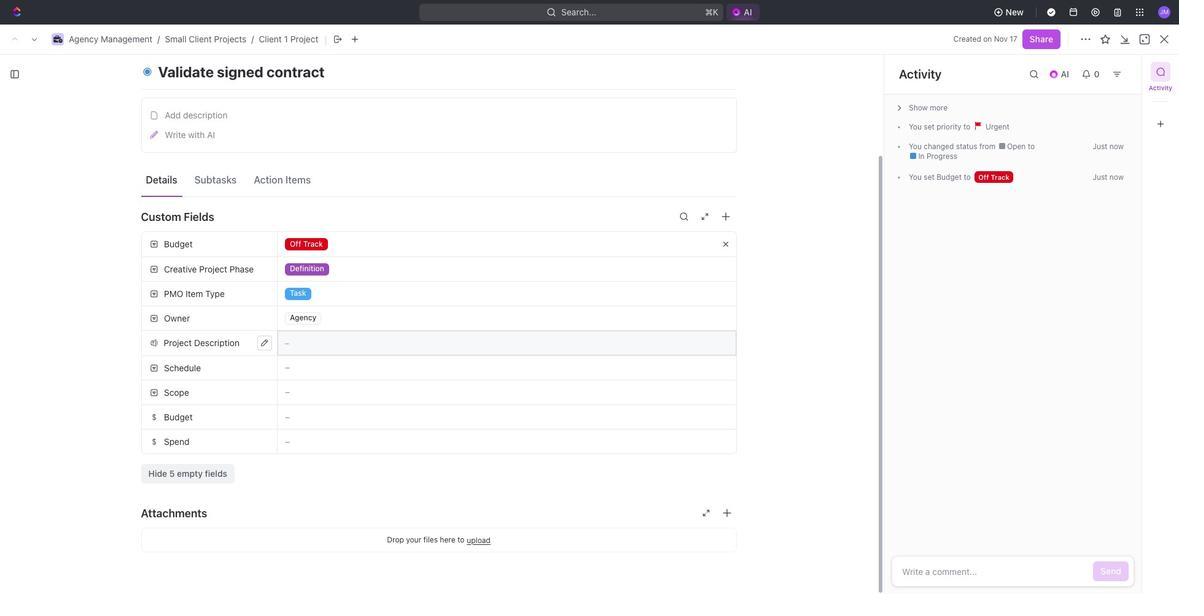 Task type: vqa. For each thing, say whether or not it's contained in the screenshot.
'New' button
yes



Task type: describe. For each thing, give the bounding box(es) containing it.
add down create
[[248, 397, 263, 408]]

add description
[[165, 110, 228, 120]]

add down create project schedule link on the left of the page
[[336, 428, 350, 437]]

1 inside agency management / small client projects / client 1 project |
[[284, 34, 288, 44]]

action items
[[254, 174, 311, 185]]

agency for agency management / small client projects / client 1 project |
[[69, 34, 98, 44]]

agency button
[[277, 306, 736, 330]]

subtasks
[[194, 174, 237, 185]]

1 set from the top
[[924, 122, 935, 131]]

0 vertical spatial agency management link
[[69, 34, 153, 44]]

in progress
[[916, 152, 958, 161]]

task sidebar content section
[[881, 55, 1142, 595]]

1 vertical spatial contract
[[312, 241, 346, 251]]

details
[[146, 174, 177, 185]]

asset
[[295, 533, 317, 543]]

|
[[325, 33, 327, 45]]

tree inside sidebar "navigation"
[[5, 330, 172, 595]]

action items button
[[249, 168, 316, 191]]

now for set budget to
[[1110, 173, 1124, 182]]

2 vertical spatial budget
[[164, 412, 192, 422]]

write
[[165, 130, 186, 140]]

definition
[[290, 264, 324, 273]]

0
[[1094, 69, 1100, 79]]

complete scope of work
[[248, 263, 348, 273]]

details button
[[141, 168, 182, 191]]

upload
[[467, 536, 491, 545]]

search
[[973, 141, 1001, 151]]

new button
[[989, 2, 1031, 22]]

add task for middle add task button
[[248, 397, 284, 408]]

customize button
[[1059, 138, 1121, 155]]

task down the kickoff
[[266, 305, 284, 315]]

for
[[282, 533, 293, 543]]

nov
[[994, 34, 1008, 44]]

0 vertical spatial add task button
[[242, 303, 289, 318]]

off track
[[290, 239, 323, 249]]

description
[[194, 338, 240, 348]]

jm button
[[1155, 2, 1174, 22]]

– button
[[277, 331, 736, 356]]

fields
[[184, 210, 214, 223]]

scope inside custom fields element
[[164, 387, 189, 398]]

add inside button
[[165, 110, 181, 120]]

custom fields
[[141, 210, 214, 223]]

you set budget to off track
[[909, 173, 1010, 182]]

create project schedule link
[[244, 372, 426, 390]]

creative for creative production
[[217, 429, 245, 437]]

1 vertical spatial share button
[[1008, 57, 1046, 77]]

schedule
[[308, 376, 345, 387]]

1 vertical spatial budget
[[164, 239, 192, 249]]

activity inside the task sidebar content section
[[899, 67, 942, 81]]

schedule
[[164, 363, 201, 373]]

0 vertical spatial validate signed contract
[[158, 63, 325, 80]]

add down the kickoff
[[248, 305, 263, 315]]

pmo item type
[[164, 288, 224, 299]]

budget inside the task sidebar content section
[[937, 173, 962, 182]]

small client projects
[[316, 61, 398, 72]]

0 vertical spatial validate
[[158, 63, 214, 80]]

small inside agency management / small client projects / client 1 project |
[[165, 34, 186, 44]]

off inside dropdown button
[[290, 239, 301, 249]]

2 set from the top
[[924, 173, 935, 182]]

estimate
[[145, 57, 180, 68]]

upload button
[[467, 536, 491, 545]]

hide for hide
[[1022, 141, 1041, 151]]

validate signed contract link
[[244, 237, 426, 255]]

creative for creative project phase
[[164, 264, 197, 274]]

show more
[[909, 103, 948, 112]]

– button for schedule
[[277, 356, 736, 380]]

1 vertical spatial small client projects link
[[301, 60, 401, 74]]

client 1 project link
[[259, 34, 318, 44]]

subtasks button
[[190, 168, 242, 191]]

task down create project schedule link on the left of the page
[[352, 428, 369, 437]]

agency management
[[206, 61, 290, 72]]

– for scope
[[285, 387, 290, 397]]

0 button
[[1077, 64, 1107, 84]]

new
[[1006, 7, 1024, 17]]

1 horizontal spatial scope
[[289, 263, 315, 273]]

production
[[247, 429, 284, 437]]

changed status from
[[922, 142, 998, 151]]

progress
[[927, 152, 958, 161]]

1 right scheduling
[[268, 336, 272, 345]]

task button
[[277, 282, 736, 306]]

0 horizontal spatial ai button
[[727, 4, 760, 21]]

work
[[327, 263, 348, 273]]

just now for changed status from
[[1093, 142, 1124, 151]]

in
[[918, 152, 925, 161]]

you for changed status from
[[909, 142, 922, 151]]

1 vertical spatial add task button
[[242, 396, 289, 410]]

definition button
[[277, 257, 736, 281]]

you for set priority to
[[909, 122, 922, 131]]

create project schedule
[[248, 376, 345, 387]]

1 vertical spatial projects
[[365, 61, 398, 72]]

2 vertical spatial add task button
[[321, 426, 373, 440]]

prepare for asset creation and deliverables link
[[244, 529, 426, 547]]

custom fields button
[[141, 202, 737, 232]]

kickoff
[[248, 284, 276, 294]]

kickoff meeting to walkthrough process with client link
[[244, 280, 453, 298]]

here
[[440, 536, 455, 545]]

timeline
[[701, 141, 735, 151]]

0 vertical spatial share button
[[1022, 29, 1061, 49]]

empty
[[177, 469, 203, 479]]

more
[[930, 103, 948, 112]]

open
[[1005, 142, 1028, 151]]

action
[[254, 174, 283, 185]]

3 you from the top
[[909, 173, 922, 182]]

created on nov 17
[[954, 34, 1017, 44]]

with inside write with ai button
[[188, 130, 205, 140]]

pencil image
[[150, 131, 158, 139]]

2 horizontal spatial /
[[296, 61, 298, 72]]

share for bottom "share" button
[[1015, 61, 1039, 72]]

off track button
[[277, 232, 736, 257]]

phase
[[229, 264, 254, 274]]

– for schedule
[[285, 362, 290, 373]]

1 horizontal spatial /
[[251, 34, 254, 44]]

agency for agency management
[[206, 61, 236, 72]]

task down create
[[266, 397, 284, 408]]

project
[[277, 376, 306, 387]]

0 vertical spatial contract
[[266, 63, 325, 80]]

1 horizontal spatial signed
[[282, 241, 310, 251]]

priority
[[937, 122, 962, 131]]

⌘k
[[705, 7, 719, 17]]

hide 5 empty fields
[[148, 469, 227, 479]]

management for agency management / small client projects / client 1 project |
[[101, 34, 153, 44]]

meeting
[[278, 284, 311, 294]]

project inside agency management / small client projects / client 1 project |
[[290, 34, 318, 44]]

to inside drop your files here to upload
[[457, 536, 464, 545]]

hide for hide 5 empty fields
[[148, 469, 167, 479]]

1 right 0
[[1117, 62, 1121, 71]]

created
[[954, 34, 981, 44]]



Task type: locate. For each thing, give the bounding box(es) containing it.
3 – from the top
[[285, 387, 290, 397]]

2 vertical spatial ai
[[207, 130, 215, 140]]

track inside you set budget to off track
[[991, 173, 1010, 181]]

2 vertical spatial you
[[909, 173, 922, 182]]

0 horizontal spatial small client projects link
[[165, 34, 247, 44]]

1 horizontal spatial validate
[[248, 241, 280, 251]]

ai button inside the task sidebar content section
[[1044, 64, 1077, 84]]

track inside dropdown button
[[303, 239, 323, 249]]

deliverables
[[372, 533, 421, 543]]

share right 17
[[1030, 34, 1053, 44]]

0 horizontal spatial hide
[[148, 469, 167, 479]]

share button right 17
[[1022, 29, 1061, 49]]

hide left empty
[[148, 469, 167, 479]]

1 now from the top
[[1110, 142, 1124, 151]]

ai button left 0
[[1044, 64, 1077, 84]]

to
[[964, 122, 971, 131], [1028, 142, 1035, 151], [964, 173, 971, 182], [314, 284, 322, 294], [457, 536, 464, 545]]

– button
[[277, 356, 736, 380], [277, 381, 736, 405]]

1 vertical spatial share
[[1015, 61, 1039, 72]]

add task for top add task button
[[248, 305, 284, 315]]

client inside small client projects link
[[340, 61, 363, 72]]

just for set budget to
[[1093, 173, 1108, 182]]

just up search tasks... "text box" at the right top
[[1093, 142, 1108, 151]]

client
[[189, 34, 212, 44], [259, 34, 282, 44], [340, 61, 363, 72], [213, 101, 259, 121]]

owner
[[164, 313, 190, 323]]

you down in
[[909, 173, 922, 182]]

5 right production at the bottom left
[[298, 428, 302, 437]]

you down show
[[909, 122, 922, 131]]

you up in
[[909, 142, 922, 151]]

track up of
[[303, 239, 323, 249]]

client
[[431, 284, 453, 294]]

2 vertical spatial agency
[[290, 313, 316, 323]]

attachments button
[[141, 499, 737, 528]]

business time image
[[195, 64, 203, 70]]

0 vertical spatial you
[[909, 122, 922, 131]]

add task button down the kickoff
[[242, 303, 289, 318]]

contract down client 1 project link
[[266, 63, 325, 80]]

process
[[377, 284, 409, 294]]

validate signed contract up client 1 project
[[158, 63, 325, 80]]

management down client 1 project link
[[238, 61, 290, 72]]

search button
[[957, 138, 1005, 155]]

1 horizontal spatial agency management link
[[191, 60, 293, 74]]

pmo
[[164, 288, 183, 299]]

0 vertical spatial activity
[[899, 67, 942, 81]]

task inside dropdown button
[[290, 289, 306, 298]]

/ down client 1 project link
[[296, 61, 298, 72]]

2 – button from the top
[[277, 381, 736, 405]]

Set value for Spend Custom Field text field
[[277, 430, 736, 454]]

to down status
[[964, 173, 971, 182]]

add task button down create
[[242, 396, 289, 410]]

1 vertical spatial –
[[285, 362, 290, 373]]

project description
[[164, 338, 240, 348]]

1 – button from the top
[[277, 356, 736, 380]]

0 vertical spatial management
[[101, 34, 153, 44]]

to down of
[[314, 284, 322, 294]]

files
[[423, 536, 438, 545]]

0 horizontal spatial small
[[165, 34, 186, 44]]

share for the top "share" button
[[1030, 34, 1053, 44]]

with left client
[[411, 284, 429, 294]]

0 vertical spatial scope
[[289, 263, 315, 273]]

hide
[[1022, 141, 1041, 151], [148, 469, 167, 479]]

kickoff meeting to walkthrough process with client
[[248, 284, 453, 294]]

just now down "customize"
[[1093, 173, 1124, 182]]

– button down – button
[[277, 356, 736, 380]]

write with ai
[[165, 130, 215, 140]]

0 vertical spatial set
[[924, 122, 935, 131]]

1 vertical spatial set
[[924, 173, 935, 182]]

1 horizontal spatial with
[[411, 284, 429, 294]]

item
[[185, 288, 203, 299]]

1 horizontal spatial activity
[[1149, 84, 1173, 92]]

with inside 'kickoff meeting to walkthrough process with client' link
[[411, 284, 429, 294]]

validate signed contract up complete scope of work in the left top of the page
[[248, 241, 346, 251]]

agency down 'meeting'
[[290, 313, 316, 323]]

0 vertical spatial –
[[285, 338, 289, 348]]

hide button
[[1008, 138, 1056, 155]]

0 vertical spatial track
[[991, 173, 1010, 181]]

2 you from the top
[[909, 142, 922, 151]]

scope left of
[[289, 263, 315, 273]]

1 vertical spatial – button
[[277, 381, 736, 405]]

ai
[[744, 7, 752, 17], [1061, 69, 1069, 79], [207, 130, 215, 140]]

0 horizontal spatial creative
[[164, 264, 197, 274]]

drop
[[387, 536, 404, 545]]

0 vertical spatial creative
[[164, 264, 197, 274]]

1 horizontal spatial ai
[[744, 7, 752, 17]]

search...
[[562, 7, 597, 17]]

of
[[317, 263, 325, 273]]

2 just now from the top
[[1093, 173, 1124, 182]]

budget down progress on the top right of the page
[[937, 173, 962, 182]]

off down search "button"
[[978, 173, 989, 181]]

0 horizontal spatial ai
[[207, 130, 215, 140]]

2 vertical spatial –
[[285, 387, 290, 397]]

business time image
[[53, 36, 62, 43]]

send button
[[1093, 562, 1129, 582]]

1 vertical spatial track
[[303, 239, 323, 249]]

0 horizontal spatial 5
[[169, 469, 175, 479]]

off up complete scope of work in the left top of the page
[[290, 239, 301, 249]]

0 horizontal spatial management
[[101, 34, 153, 44]]

1 vertical spatial just
[[1093, 173, 1108, 182]]

changed
[[924, 142, 954, 151]]

management for agency management
[[238, 61, 290, 72]]

client 1 project
[[213, 101, 334, 121]]

0 vertical spatial now
[[1110, 142, 1124, 151]]

0 vertical spatial off
[[978, 173, 989, 181]]

1 vertical spatial add task
[[248, 397, 284, 408]]

signed up complete scope of work in the left top of the page
[[282, 241, 310, 251]]

ai button
[[727, 4, 760, 21], [1044, 64, 1077, 84]]

hide inside dropdown button
[[1022, 141, 1041, 151]]

1 vertical spatial hide
[[148, 469, 167, 479]]

projects inside agency management / small client projects / client 1 project |
[[214, 34, 247, 44]]

creative production
[[217, 429, 284, 437]]

1 horizontal spatial ai button
[[1044, 64, 1077, 84]]

0 vertical spatial just now
[[1093, 142, 1124, 151]]

now for changed status from
[[1110, 142, 1124, 151]]

signed right business time icon
[[217, 63, 263, 80]]

budget down the custom fields
[[164, 239, 192, 249]]

type
[[205, 288, 224, 299]]

0 vertical spatial share
[[1030, 34, 1053, 44]]

task sidebar navigation tab list
[[1147, 62, 1174, 134]]

agency management link down agency management / small client projects / client 1 project |
[[191, 60, 293, 74]]

jm
[[1160, 8, 1169, 16]]

0 vertical spatial ai
[[744, 7, 752, 17]]

0 vertical spatial small
[[165, 34, 186, 44]]

scope down schedule
[[164, 387, 189, 398]]

now up search tasks... "text box" at the right top
[[1110, 142, 1124, 151]]

1 horizontal spatial small
[[316, 61, 337, 72]]

your
[[406, 536, 421, 545]]

ai button right ⌘k
[[727, 4, 760, 21]]

1 vertical spatial just now
[[1093, 173, 1124, 182]]

0 horizontal spatial projects
[[214, 34, 247, 44]]

small up estimate
[[165, 34, 186, 44]]

share down 17
[[1015, 61, 1039, 72]]

set down in progress
[[924, 173, 935, 182]]

2 – from the top
[[285, 362, 290, 373]]

sidebar navigation
[[0, 52, 184, 595]]

1 horizontal spatial 5
[[298, 428, 302, 437]]

5 inside custom fields element
[[169, 469, 175, 479]]

agency inside dropdown button
[[290, 313, 316, 323]]

task down complete scope of work in the left top of the page
[[290, 289, 306, 298]]

– button up set value for budget custom field text field
[[277, 381, 736, 405]]

to right "here"
[[457, 536, 464, 545]]

contract up complete scope of work link
[[312, 241, 346, 251]]

write with ai button
[[145, 125, 732, 145]]

show
[[909, 103, 928, 112]]

1 vertical spatial you
[[909, 142, 922, 151]]

just now up search tasks... "text box" at the right top
[[1093, 142, 1124, 151]]

now down "customize"
[[1110, 173, 1124, 182]]

1 horizontal spatial management
[[238, 61, 290, 72]]

– button for scope
[[277, 381, 736, 405]]

just now for set budget to
[[1093, 173, 1124, 182]]

agency right business time icon
[[206, 61, 236, 72]]

prepare for asset creation and deliverables
[[248, 533, 421, 543]]

2 just from the top
[[1093, 173, 1108, 182]]

1 horizontal spatial projects
[[365, 61, 398, 72]]

spend
[[164, 436, 189, 447]]

1 just from the top
[[1093, 142, 1108, 151]]

management up estimate
[[101, 34, 153, 44]]

creative up pmo
[[164, 264, 197, 274]]

complete
[[248, 263, 287, 273]]

ai down the description
[[207, 130, 215, 140]]

0 vertical spatial agency
[[69, 34, 98, 44]]

just down "customize"
[[1093, 173, 1108, 182]]

0 horizontal spatial agency management link
[[69, 34, 153, 44]]

add task down create project schedule link on the left of the page
[[336, 428, 369, 437]]

1 vertical spatial now
[[1110, 173, 1124, 182]]

custom fields element
[[141, 232, 737, 484]]

small down |
[[316, 61, 337, 72]]

1 horizontal spatial off
[[978, 173, 989, 181]]

with
[[188, 130, 205, 140], [411, 284, 429, 294]]

1
[[284, 34, 288, 44], [1117, 62, 1121, 71], [263, 101, 271, 121], [268, 336, 272, 345]]

activity
[[899, 67, 942, 81], [1149, 84, 1173, 92]]

creative project phase
[[164, 264, 254, 274]]

0 vertical spatial ai button
[[727, 4, 760, 21]]

add task down the kickoff
[[248, 305, 284, 315]]

– inside button
[[285, 338, 289, 348]]

0 horizontal spatial signed
[[217, 63, 263, 80]]

create
[[248, 376, 275, 387]]

prepare
[[248, 533, 279, 543]]

17
[[1010, 34, 1017, 44]]

you
[[909, 122, 922, 131], [909, 142, 922, 151], [909, 173, 922, 182]]

validate up complete
[[248, 241, 280, 251]]

drop your files here to upload
[[387, 536, 491, 545]]

0 vertical spatial add task
[[248, 305, 284, 315]]

set down show more on the top of page
[[924, 122, 935, 131]]

with down add description
[[188, 130, 205, 140]]

5 left empty
[[169, 469, 175, 479]]

0 vertical spatial signed
[[217, 63, 263, 80]]

0 vertical spatial budget
[[937, 173, 962, 182]]

0 horizontal spatial with
[[188, 130, 205, 140]]

1 horizontal spatial small client projects link
[[301, 60, 401, 74]]

on
[[983, 34, 992, 44]]

customize
[[1075, 141, 1118, 151]]

small client projects link down |
[[301, 60, 401, 74]]

activity inside task sidebar navigation tab list
[[1149, 84, 1173, 92]]

agency for agency
[[290, 313, 316, 323]]

1 you from the top
[[909, 122, 922, 131]]

1 vertical spatial activity
[[1149, 84, 1173, 92]]

1 vertical spatial signed
[[282, 241, 310, 251]]

attachments
[[141, 507, 207, 520]]

0 vertical spatial 5
[[298, 428, 302, 437]]

ai inside dropdown button
[[1061, 69, 1069, 79]]

0 horizontal spatial /
[[157, 34, 160, 44]]

just
[[1093, 142, 1108, 151], [1093, 173, 1108, 182]]

1 vertical spatial off
[[290, 239, 301, 249]]

creative inside custom fields element
[[164, 264, 197, 274]]

0 horizontal spatial off
[[290, 239, 301, 249]]

1 vertical spatial ai button
[[1044, 64, 1077, 84]]

agency right business time image
[[69, 34, 98, 44]]

hide down show more 'dropdown button'
[[1022, 141, 1041, 151]]

1 horizontal spatial track
[[991, 173, 1010, 181]]

set priority to
[[922, 122, 973, 131]]

validate down agency management / small client projects / client 1 project |
[[158, 63, 214, 80]]

to down show more 'dropdown button'
[[1028, 142, 1035, 151]]

agency management link right business time image
[[69, 34, 153, 44]]

0 horizontal spatial agency
[[69, 34, 98, 44]]

/ up agency management
[[251, 34, 254, 44]]

projects
[[214, 34, 247, 44], [365, 61, 398, 72]]

complete scope of work link
[[244, 259, 426, 277]]

0 vertical spatial projects
[[214, 34, 247, 44]]

show more button
[[892, 99, 1134, 117]]

1 horizontal spatial hide
[[1022, 141, 1041, 151]]

1 left |
[[284, 34, 288, 44]]

ai left 0 dropdown button
[[1061, 69, 1069, 79]]

budget up spend
[[164, 412, 192, 422]]

0 vertical spatial small client projects link
[[165, 34, 247, 44]]

1 vertical spatial ai
[[1061, 69, 1069, 79]]

1 vertical spatial validate
[[248, 241, 280, 251]]

/ up estimate
[[157, 34, 160, 44]]

scope
[[289, 263, 315, 273], [164, 387, 189, 398]]

tree
[[5, 330, 172, 595]]

add up write
[[165, 110, 181, 120]]

2 horizontal spatial ai
[[1061, 69, 1069, 79]]

0 horizontal spatial track
[[303, 239, 323, 249]]

0 horizontal spatial validate
[[158, 63, 214, 80]]

share button down 17
[[1008, 57, 1046, 77]]

from
[[979, 142, 996, 151]]

1 vertical spatial agency
[[206, 61, 236, 72]]

management inside agency management / small client projects / client 1 project |
[[101, 34, 153, 44]]

Set value for Budget Custom Field text field
[[277, 405, 736, 429]]

2 now from the top
[[1110, 173, 1124, 182]]

off inside you set budget to off track
[[978, 173, 989, 181]]

just for changed status from
[[1093, 142, 1108, 151]]

creation
[[319, 533, 353, 543]]

0 horizontal spatial activity
[[899, 67, 942, 81]]

0 vertical spatial – button
[[277, 356, 736, 380]]

walkthrough
[[324, 284, 375, 294]]

small
[[165, 34, 186, 44], [316, 61, 337, 72]]

small client projects link up business time icon
[[165, 34, 247, 44]]

0 vertical spatial with
[[188, 130, 205, 140]]

Search tasks... text field
[[1026, 167, 1149, 185]]

1 horizontal spatial creative
[[217, 429, 245, 437]]

2 vertical spatial add task
[[336, 428, 369, 437]]

2 horizontal spatial agency
[[290, 313, 316, 323]]

items
[[286, 174, 311, 185]]

add task button down create project schedule link on the left of the page
[[321, 426, 373, 440]]

1 vertical spatial with
[[411, 284, 429, 294]]

hide inside custom fields element
[[148, 469, 167, 479]]

to right priority
[[964, 122, 971, 131]]

agency management / small client projects / client 1 project |
[[69, 33, 327, 45]]

1 – from the top
[[285, 338, 289, 348]]

1 just now from the top
[[1093, 142, 1124, 151]]

track down from
[[991, 173, 1010, 181]]

custom
[[141, 210, 181, 223]]

ai button
[[1044, 64, 1077, 84]]

creative left production at the bottom left
[[217, 429, 245, 437]]

1 vertical spatial validate signed contract
[[248, 241, 346, 251]]

1 down agency management
[[263, 101, 271, 121]]

just now
[[1093, 142, 1124, 151], [1093, 173, 1124, 182]]

ai right ⌘k
[[744, 7, 752, 17]]

1 vertical spatial scope
[[164, 387, 189, 398]]

add task down create
[[248, 397, 284, 408]]

timeline link
[[698, 138, 735, 155]]

agency inside agency management / small client projects / client 1 project |
[[69, 34, 98, 44]]

budget
[[937, 173, 962, 182], [164, 239, 192, 249], [164, 412, 192, 422]]

off
[[978, 173, 989, 181], [290, 239, 301, 249]]

description
[[183, 110, 228, 120]]



